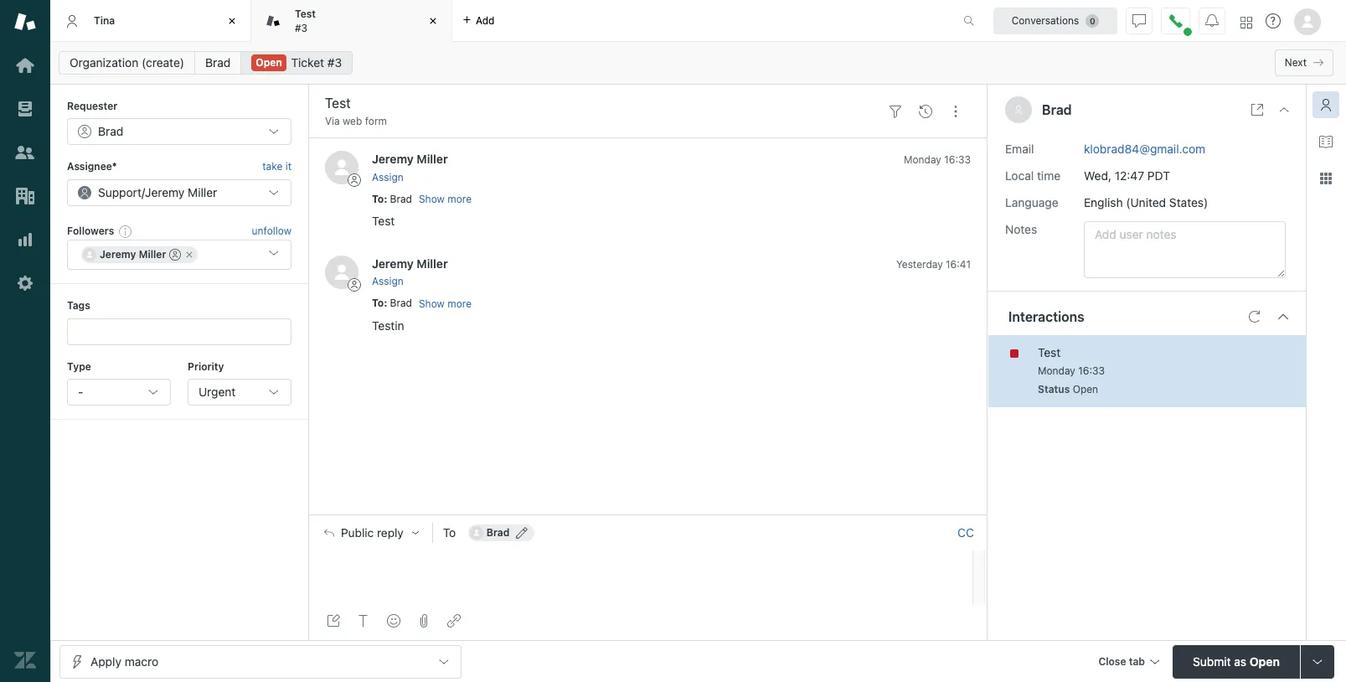 Task type: locate. For each thing, give the bounding box(es) containing it.
jeremy miller assign up the to : brad show more testin
[[372, 256, 448, 288]]

2 vertical spatial test
[[1038, 345, 1061, 359]]

1 show from the top
[[419, 193, 445, 205]]

1 jeremy miller assign from the top
[[372, 152, 448, 183]]

to up testin
[[372, 297, 384, 310]]

1 vertical spatial close image
[[1278, 103, 1292, 117]]

to
[[372, 193, 384, 205], [372, 297, 384, 310], [443, 526, 456, 540]]

jeremy miller option
[[81, 247, 198, 263]]

close image
[[425, 13, 442, 29], [1278, 103, 1292, 117]]

0 vertical spatial :
[[384, 193, 388, 205]]

apps image
[[1320, 172, 1334, 185]]

to left klobrad84@gmail.com image
[[443, 526, 456, 540]]

1 horizontal spatial 16:33
[[1079, 364, 1106, 377]]

test for test #3
[[295, 8, 316, 20]]

jeremy miller assign for test
[[372, 152, 448, 183]]

jeremy miller link up the to : brad show more testin
[[372, 256, 448, 271]]

close image right view more details image
[[1278, 103, 1292, 117]]

0 horizontal spatial 16:33
[[945, 154, 971, 166]]

jeremy miller assign
[[372, 152, 448, 183], [372, 256, 448, 288]]

jeremy inside assignee* element
[[145, 185, 185, 199]]

macro
[[125, 654, 158, 668]]

1 horizontal spatial close image
[[1278, 103, 1292, 117]]

2 horizontal spatial open
[[1250, 654, 1281, 668]]

monday
[[904, 154, 942, 166], [1038, 364, 1076, 377]]

monday 16:33 text field up "status"
[[1038, 364, 1106, 377]]

to : brad show more testin
[[372, 297, 472, 332]]

show for test
[[419, 193, 445, 205]]

ticket
[[291, 55, 324, 70]]

public reply
[[341, 526, 404, 540]]

open
[[256, 56, 282, 69], [1073, 383, 1099, 395], [1250, 654, 1281, 668]]

0 horizontal spatial #3
[[295, 21, 308, 34]]

support / jeremy miller
[[98, 185, 217, 199]]

urgent
[[199, 385, 236, 399]]

1 horizontal spatial open
[[1073, 383, 1099, 395]]

0 vertical spatial assign
[[372, 171, 404, 183]]

1 vertical spatial show more button
[[419, 296, 472, 311]]

: inside to : brad show more test
[[384, 193, 388, 205]]

public
[[341, 526, 374, 540]]

: up testin
[[384, 297, 388, 310]]

displays possible ticket submission types image
[[1312, 655, 1325, 668]]

draft mode image
[[327, 614, 340, 628]]

0 vertical spatial close image
[[425, 13, 442, 29]]

assign
[[372, 171, 404, 183], [372, 275, 404, 288]]

: for test
[[384, 193, 388, 205]]

1 avatar image from the top
[[325, 151, 359, 185]]

open inside test monday 16:33 status open
[[1073, 383, 1099, 395]]

0 vertical spatial show
[[419, 193, 445, 205]]

more for test
[[448, 193, 472, 205]]

0 horizontal spatial monday 16:33 text field
[[904, 154, 971, 166]]

0 vertical spatial open
[[256, 56, 282, 69]]

0 horizontal spatial close image
[[425, 13, 442, 29]]

to inside to : brad show more test
[[372, 193, 384, 205]]

miller inside option
[[139, 248, 166, 261]]

assign button
[[372, 170, 404, 185], [372, 274, 404, 289]]

show inside to : brad show more test
[[419, 193, 445, 205]]

0 vertical spatial jeremy miller link
[[372, 152, 448, 166]]

1 vertical spatial open
[[1073, 383, 1099, 395]]

show inside the to : brad show more testin
[[419, 297, 445, 310]]

0 vertical spatial monday 16:33 text field
[[904, 154, 971, 166]]

next button
[[1276, 49, 1334, 76]]

1 horizontal spatial monday 16:33 text field
[[1038, 364, 1106, 377]]

monday 16:33 text field down events icon
[[904, 154, 971, 166]]

tab
[[251, 0, 453, 42]]

time
[[1038, 168, 1061, 182]]

english
[[1085, 195, 1124, 209]]

more inside to : brad show more test
[[448, 193, 472, 205]]

0 vertical spatial more
[[448, 193, 472, 205]]

0 horizontal spatial open
[[256, 56, 282, 69]]

jeremy miller assign for testin
[[372, 256, 448, 288]]

secondary element
[[50, 46, 1347, 80]]

1 vertical spatial assign
[[372, 275, 404, 288]]

1 vertical spatial jeremy miller assign
[[372, 256, 448, 288]]

via web form
[[325, 115, 387, 127]]

jeremy miller assign up to : brad show more test
[[372, 152, 448, 183]]

1 horizontal spatial test
[[372, 214, 395, 228]]

open right "status"
[[1073, 383, 1099, 395]]

#3
[[295, 21, 308, 34], [328, 55, 342, 70]]

jeremy miller link
[[372, 152, 448, 166], [372, 256, 448, 271]]

to for to
[[443, 526, 456, 540]]

knowledge image
[[1320, 135, 1334, 148]]

assign button up testin
[[372, 274, 404, 289]]

close tab button
[[1092, 645, 1167, 681]]

brad link
[[195, 51, 242, 75]]

1 vertical spatial show
[[419, 297, 445, 310]]

2 jeremy miller assign from the top
[[372, 256, 448, 288]]

2 show more button from the top
[[419, 296, 472, 311]]

0 vertical spatial #3
[[295, 21, 308, 34]]

jeremy down form
[[372, 152, 414, 166]]

miller up to : brad show more test
[[417, 152, 448, 166]]

monday down events icon
[[904, 154, 942, 166]]

1 vertical spatial monday 16:33 text field
[[1038, 364, 1106, 377]]

add link (cmd k) image
[[448, 614, 461, 628]]

1 vertical spatial :
[[384, 297, 388, 310]]

add
[[476, 14, 495, 26]]

test
[[295, 8, 316, 20], [372, 214, 395, 228], [1038, 345, 1061, 359]]

1 jeremy miller link from the top
[[372, 152, 448, 166]]

0 vertical spatial assign button
[[372, 170, 404, 185]]

16:33
[[945, 154, 971, 166], [1079, 364, 1106, 377]]

brad inside the requester element
[[98, 124, 123, 139]]

2 more from the top
[[448, 297, 472, 310]]

1 horizontal spatial monday
[[1038, 364, 1076, 377]]

- button
[[67, 379, 171, 406]]

1 vertical spatial 16:33
[[1079, 364, 1106, 377]]

assign up testin
[[372, 275, 404, 288]]

assign button for test
[[372, 170, 404, 185]]

0 horizontal spatial monday
[[904, 154, 942, 166]]

jeremy miller
[[100, 248, 166, 261]]

Subject field
[[322, 93, 878, 113]]

show more button
[[419, 192, 472, 207], [419, 296, 472, 311]]

1 vertical spatial to
[[372, 297, 384, 310]]

0 vertical spatial show more button
[[419, 192, 472, 207]]

take it
[[263, 160, 292, 173]]

submit
[[1194, 654, 1232, 668]]

miller
[[417, 152, 448, 166], [188, 185, 217, 199], [139, 248, 166, 261], [417, 256, 448, 271]]

info on adding followers image
[[119, 225, 133, 238]]

remove image
[[185, 250, 195, 260]]

Yesterday 16:41 text field
[[897, 258, 971, 271]]

1 : from the top
[[384, 193, 388, 205]]

test for test monday 16:33 status open
[[1038, 345, 1061, 359]]

#3 inside the 'test #3'
[[295, 21, 308, 34]]

2 assign button from the top
[[372, 274, 404, 289]]

as
[[1235, 654, 1247, 668]]

1 vertical spatial jeremy miller link
[[372, 256, 448, 271]]

test inside tab
[[295, 8, 316, 20]]

brad
[[205, 55, 231, 70], [1043, 102, 1072, 117], [98, 124, 123, 139], [390, 193, 412, 205], [390, 297, 412, 310], [487, 526, 510, 539]]

filter image
[[889, 105, 903, 118]]

1 vertical spatial test
[[372, 214, 395, 228]]

1 more from the top
[[448, 193, 472, 205]]

avatar image
[[325, 151, 359, 185], [325, 256, 359, 289]]

1 show more button from the top
[[419, 192, 472, 207]]

customer context image
[[1320, 98, 1334, 111]]

followers
[[67, 224, 114, 237]]

close image left add popup button on the left of page
[[425, 13, 442, 29]]

2 avatar image from the top
[[325, 256, 359, 289]]

tina
[[94, 14, 115, 27]]

2 assign from the top
[[372, 275, 404, 288]]

user image
[[1014, 105, 1024, 115], [1016, 106, 1023, 115]]

open right as
[[1250, 654, 1281, 668]]

2 vertical spatial to
[[443, 526, 456, 540]]

jeremy inside option
[[100, 248, 136, 261]]

yesterday 16:41
[[897, 258, 971, 271]]

organizations image
[[14, 185, 36, 207]]

#3 right 'ticket'
[[328, 55, 342, 70]]

to for to : brad show more test
[[372, 193, 384, 205]]

0 horizontal spatial test
[[295, 8, 316, 20]]

take it button
[[263, 159, 292, 176]]

test #3
[[295, 8, 316, 34]]

1 vertical spatial #3
[[328, 55, 342, 70]]

open inside secondary element
[[256, 56, 282, 69]]

open left 'ticket'
[[256, 56, 282, 69]]

: inside the to : brad show more testin
[[384, 297, 388, 310]]

to down form
[[372, 193, 384, 205]]

2 show from the top
[[419, 297, 445, 310]]

assign button up to : brad show more test
[[372, 170, 404, 185]]

:
[[384, 193, 388, 205], [384, 297, 388, 310]]

states)
[[1170, 195, 1209, 209]]

16:41
[[946, 258, 971, 271]]

1 vertical spatial more
[[448, 297, 472, 310]]

add attachment image
[[417, 614, 431, 628]]

miller up the to : brad show more testin
[[417, 256, 448, 271]]

show
[[419, 193, 445, 205], [419, 297, 445, 310]]

jeremy right support
[[145, 185, 185, 199]]

0 vertical spatial test
[[295, 8, 316, 20]]

monday 16:33 text field inside "conversationlabel" log
[[904, 154, 971, 166]]

assign up to : brad show more test
[[372, 171, 404, 183]]

jeremy miller link down form
[[372, 152, 448, 166]]

test inside test monday 16:33 status open
[[1038, 345, 1061, 359]]

1 vertical spatial avatar image
[[325, 256, 359, 289]]

16:33 down ticket actions image
[[945, 154, 971, 166]]

1 horizontal spatial #3
[[328, 55, 342, 70]]

support
[[98, 185, 142, 199]]

2 jeremy miller link from the top
[[372, 256, 448, 271]]

2 : from the top
[[384, 297, 388, 310]]

#3 inside secondary element
[[328, 55, 342, 70]]

tags
[[67, 299, 90, 312]]

0 vertical spatial avatar image
[[325, 151, 359, 185]]

jeremy
[[372, 152, 414, 166], [145, 185, 185, 199], [100, 248, 136, 261], [372, 256, 414, 271]]

miller right /
[[188, 185, 217, 199]]

monday inside "conversationlabel" log
[[904, 154, 942, 166]]

1 assign from the top
[[372, 171, 404, 183]]

1 vertical spatial monday
[[1038, 364, 1076, 377]]

: down form
[[384, 193, 388, 205]]

2 horizontal spatial test
[[1038, 345, 1061, 359]]

miller left user is an agent icon
[[139, 248, 166, 261]]

public reply button
[[309, 516, 432, 551]]

tina tab
[[50, 0, 251, 42]]

monday up "status"
[[1038, 364, 1076, 377]]

0 vertical spatial to
[[372, 193, 384, 205]]

12:47
[[1115, 168, 1145, 182]]

0 vertical spatial monday
[[904, 154, 942, 166]]

#3 up 'ticket'
[[295, 21, 308, 34]]

unfollow button
[[252, 224, 292, 239]]

assign for test
[[372, 171, 404, 183]]

more
[[448, 193, 472, 205], [448, 297, 472, 310]]

testin
[[372, 318, 404, 332]]

more inside the to : brad show more testin
[[448, 297, 472, 310]]

#3 for ticket #3
[[328, 55, 342, 70]]

1 assign button from the top
[[372, 170, 404, 185]]

status
[[1038, 383, 1071, 395]]

cc
[[958, 526, 975, 540]]

to inside the to : brad show more testin
[[372, 297, 384, 310]]

show more button for testin
[[419, 296, 472, 311]]

16:33 down interactions
[[1079, 364, 1106, 377]]

get help image
[[1266, 13, 1282, 28]]

0 vertical spatial jeremy miller assign
[[372, 152, 448, 183]]

avatar image for testin
[[325, 256, 359, 289]]

followers element
[[67, 240, 292, 270]]

jeremy down info on adding followers icon
[[100, 248, 136, 261]]

reporting image
[[14, 229, 36, 251]]

type
[[67, 360, 91, 373]]

0 vertical spatial 16:33
[[945, 154, 971, 166]]

organization (create)
[[70, 55, 184, 70]]

Monday 16:33 text field
[[904, 154, 971, 166], [1038, 364, 1106, 377]]

test inside to : brad show more test
[[372, 214, 395, 228]]

1 vertical spatial assign button
[[372, 274, 404, 289]]

local
[[1006, 168, 1034, 182]]



Task type: describe. For each thing, give the bounding box(es) containing it.
Add user notes text field
[[1085, 221, 1287, 278]]

jeremy miller link for test
[[372, 152, 448, 166]]

(united
[[1127, 195, 1167, 209]]

brad inside "link"
[[205, 55, 231, 70]]

zendesk image
[[14, 650, 36, 671]]

reply
[[377, 526, 404, 540]]

button displays agent's chat status as invisible. image
[[1133, 14, 1147, 27]]

insert emojis image
[[387, 614, 401, 628]]

assign for testin
[[372, 275, 404, 288]]

get started image
[[14, 54, 36, 76]]

ticket #3
[[291, 55, 342, 70]]

conversations button
[[994, 7, 1118, 34]]

customers image
[[14, 142, 36, 163]]

conversations
[[1012, 14, 1080, 26]]

unfollow
[[252, 225, 292, 237]]

brad inside to : brad show more test
[[390, 193, 412, 205]]

#3 for test #3
[[295, 21, 308, 34]]

organization (create) button
[[59, 51, 195, 75]]

-
[[78, 385, 83, 399]]

millerjeremy500@gmail.com image
[[83, 248, 96, 262]]

to : brad show more test
[[372, 193, 472, 228]]

urgent button
[[188, 379, 292, 406]]

assignee* element
[[67, 179, 292, 206]]

tab
[[1130, 655, 1146, 668]]

apply macro
[[91, 654, 158, 668]]

next
[[1286, 56, 1308, 69]]

requester element
[[67, 119, 292, 145]]

requester
[[67, 100, 118, 112]]

(create)
[[142, 55, 184, 70]]

admin image
[[14, 272, 36, 294]]

wed, 12:47 pdt
[[1085, 168, 1171, 182]]

submit as open
[[1194, 654, 1281, 668]]

language
[[1006, 195, 1059, 209]]

assign button for testin
[[372, 274, 404, 289]]

user is an agent image
[[170, 249, 181, 261]]

zendesk support image
[[14, 11, 36, 33]]

edit user image
[[517, 527, 528, 539]]

notes
[[1006, 222, 1038, 236]]

miller inside assignee* element
[[188, 185, 217, 199]]

close tab
[[1099, 655, 1146, 668]]

take
[[263, 160, 283, 173]]

wed,
[[1085, 168, 1112, 182]]

ticket actions image
[[950, 105, 963, 118]]

show for testin
[[419, 297, 445, 310]]

tabs tab list
[[50, 0, 946, 42]]

views image
[[14, 98, 36, 120]]

assignee*
[[67, 160, 117, 173]]

main element
[[0, 0, 50, 682]]

local time
[[1006, 168, 1061, 182]]

close image
[[224, 13, 241, 29]]

test monday 16:33 status open
[[1038, 345, 1106, 395]]

apply
[[91, 654, 121, 668]]

16:33 inside "conversationlabel" log
[[945, 154, 971, 166]]

more for testin
[[448, 297, 472, 310]]

organization
[[70, 55, 139, 70]]

tab containing test
[[251, 0, 453, 42]]

show more button for test
[[419, 192, 472, 207]]

brad inside the to : brad show more testin
[[390, 297, 412, 310]]

email
[[1006, 141, 1035, 156]]

priority
[[188, 360, 224, 373]]

format text image
[[357, 614, 370, 628]]

hide composer image
[[642, 508, 655, 521]]

jeremy miller link for testin
[[372, 256, 448, 271]]

klobrad84@gmail.com
[[1085, 141, 1206, 156]]

/
[[142, 185, 145, 199]]

events image
[[919, 105, 933, 118]]

view more details image
[[1251, 103, 1265, 117]]

yesterday
[[897, 258, 943, 271]]

interactions
[[1009, 309, 1085, 324]]

16:33 inside test monday 16:33 status open
[[1079, 364, 1106, 377]]

monday 16:33
[[904, 154, 971, 166]]

: for testin
[[384, 297, 388, 310]]

close image inside tab
[[425, 13, 442, 29]]

monday inside test monday 16:33 status open
[[1038, 364, 1076, 377]]

it
[[286, 160, 292, 173]]

close
[[1099, 655, 1127, 668]]

avatar image for test
[[325, 151, 359, 185]]

jeremy up the to : brad show more testin
[[372, 256, 414, 271]]

via
[[325, 115, 340, 127]]

2 vertical spatial open
[[1250, 654, 1281, 668]]

conversationlabel log
[[308, 138, 988, 515]]

pdt
[[1148, 168, 1171, 182]]

Public reply composer text field
[[317, 551, 968, 586]]

zendesk products image
[[1241, 16, 1253, 28]]

add button
[[453, 0, 505, 41]]

notifications image
[[1206, 14, 1220, 27]]

english (united states)
[[1085, 195, 1209, 209]]

cc button
[[958, 526, 975, 541]]

web
[[343, 115, 362, 127]]

to for to : brad show more testin
[[372, 297, 384, 310]]

form
[[365, 115, 387, 127]]

klobrad84@gmail.com image
[[470, 526, 483, 540]]



Task type: vqa. For each thing, say whether or not it's contained in the screenshot.
second Thursday 08:26 from left
no



